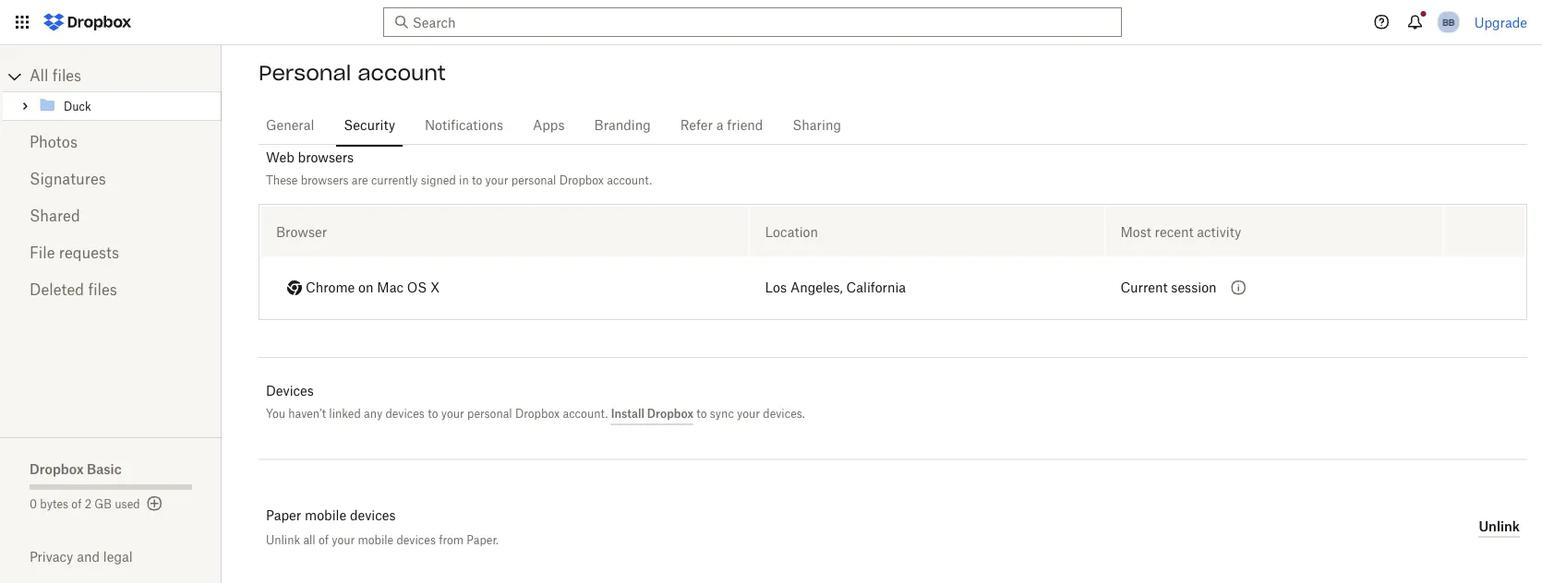 Task type: vqa. For each thing, say whether or not it's contained in the screenshot.
items inside the button
no



Task type: describe. For each thing, give the bounding box(es) containing it.
signatures link
[[30, 162, 192, 199]]

devices for unlink
[[397, 534, 436, 548]]

1 vertical spatial devices
[[350, 511, 396, 524]]

0
[[30, 500, 37, 511]]

in
[[459, 174, 469, 188]]

most
[[1121, 224, 1151, 240]]

currently
[[371, 174, 418, 188]]

dropbox right install
[[647, 407, 694, 421]]

1 vertical spatial mobile
[[358, 534, 394, 548]]

personal account
[[259, 60, 446, 86]]

dropbox basic
[[30, 461, 122, 477]]

sharing tab
[[785, 103, 849, 148]]

requests
[[59, 247, 119, 261]]

devices
[[266, 383, 314, 399]]

recent
[[1155, 224, 1194, 240]]

security
[[344, 119, 395, 132]]

Search text field
[[413, 12, 1088, 32]]

these
[[266, 174, 298, 188]]

bytes
[[40, 500, 68, 511]]

are
[[352, 174, 368, 188]]

unlink for unlink all of your mobile devices from paper.
[[266, 534, 300, 548]]

1 vertical spatial browsers
[[301, 174, 349, 188]]

location
[[765, 224, 818, 240]]

apps tab
[[525, 103, 572, 148]]

angeles,
[[790, 283, 843, 296]]

legal
[[103, 549, 133, 565]]

2
[[85, 500, 92, 511]]

used
[[115, 500, 140, 511]]

devices you haven't linked any devices to your personal dropbox account. install dropbox to sync your devices.
[[266, 383, 805, 421]]

paper mobile devices
[[266, 511, 396, 524]]

0 horizontal spatial mobile
[[305, 511, 346, 524]]

basic
[[87, 461, 122, 477]]

2 horizontal spatial to
[[697, 407, 707, 421]]

security tab
[[336, 103, 403, 148]]

install
[[611, 407, 645, 421]]

privacy and legal
[[30, 549, 133, 565]]

your right sync
[[737, 407, 760, 421]]

of for your
[[319, 534, 329, 548]]

linked
[[329, 407, 361, 421]]

mac
[[377, 282, 404, 295]]

privacy
[[30, 549, 73, 565]]

chrome on mac os x
[[306, 282, 440, 295]]

privacy and legal link
[[30, 549, 222, 565]]

branding
[[594, 119, 651, 132]]

notifications
[[425, 119, 503, 132]]

dropbox logo - go to the homepage image
[[37, 7, 138, 37]]

deleted files
[[30, 284, 117, 298]]

devices.
[[763, 407, 805, 421]]

deleted files link
[[30, 272, 192, 309]]

sharing
[[793, 119, 841, 132]]

chrome
[[306, 282, 355, 295]]

unlink for unlink
[[1479, 519, 1520, 535]]

branding tab
[[587, 103, 658, 148]]

current
[[1121, 283, 1168, 296]]

dropbox left install
[[515, 407, 560, 421]]

global header element
[[0, 0, 1542, 45]]

0 horizontal spatial to
[[428, 407, 438, 421]]

your right the any
[[441, 407, 464, 421]]

0 vertical spatial browsers
[[298, 150, 354, 166]]

file
[[30, 247, 55, 261]]

devices for devices
[[385, 407, 425, 421]]

your inside 'web browsers these browsers are currently signed in to your personal dropbox account.'
[[485, 174, 508, 188]]

files for deleted files
[[88, 284, 117, 298]]

signatures
[[30, 173, 106, 187]]

deleted
[[30, 284, 84, 298]]

haven't
[[288, 407, 326, 421]]

shared
[[30, 210, 80, 224]]

all
[[30, 69, 48, 84]]

from
[[439, 534, 464, 548]]

general
[[266, 119, 314, 132]]

dropbox up the bytes
[[30, 461, 84, 477]]

general tab
[[259, 103, 322, 148]]

files for all files
[[52, 69, 81, 84]]

of for 2
[[71, 500, 82, 511]]

on
[[358, 282, 374, 295]]

x
[[430, 282, 440, 295]]



Task type: locate. For each thing, give the bounding box(es) containing it.
0 horizontal spatial files
[[52, 69, 81, 84]]

friend
[[727, 119, 763, 132]]

0 vertical spatial of
[[71, 500, 82, 511]]

personal inside 'web browsers these browsers are currently signed in to your personal dropbox account.'
[[511, 174, 556, 188]]

devices up unlink all of your mobile devices from paper.
[[350, 511, 396, 524]]

your
[[485, 174, 508, 188], [441, 407, 464, 421], [737, 407, 760, 421], [332, 534, 355, 548]]

of left the '2'
[[71, 500, 82, 511]]

browsers left are on the left of page
[[301, 174, 349, 188]]

1 vertical spatial of
[[319, 534, 329, 548]]

browsers
[[298, 150, 354, 166], [301, 174, 349, 188]]

files right "all"
[[52, 69, 81, 84]]

photos
[[30, 136, 78, 151]]

unlink button
[[1479, 516, 1520, 539]]

0 vertical spatial files
[[52, 69, 81, 84]]

activity
[[1197, 224, 1241, 240]]

all files
[[30, 69, 81, 84]]

browsers up are on the left of page
[[298, 150, 354, 166]]

account. inside 'web browsers these browsers are currently signed in to your personal dropbox account.'
[[607, 174, 652, 188]]

paper.
[[467, 534, 499, 548]]

1 horizontal spatial of
[[319, 534, 329, 548]]

1 vertical spatial files
[[88, 284, 117, 298]]

current session
[[1121, 283, 1217, 296]]

devices right the any
[[385, 407, 425, 421]]

refer a friend
[[680, 119, 763, 132]]

os
[[407, 282, 427, 295]]

mobile up all
[[305, 511, 346, 524]]

photos link
[[30, 125, 192, 162]]

all files link
[[30, 62, 222, 91]]

shared link
[[30, 199, 192, 235]]

los angeles, california
[[765, 283, 906, 296]]

0 vertical spatial mobile
[[305, 511, 346, 524]]

to right in
[[472, 174, 482, 188]]

devices inside devices you haven't linked any devices to your personal dropbox account. install dropbox to sync your devices.
[[385, 407, 425, 421]]

tab list containing general
[[259, 101, 1527, 148]]

account
[[358, 60, 446, 86]]

browser
[[276, 224, 327, 240]]

dropbox down "apps" at the left
[[559, 174, 604, 188]]

file requests link
[[30, 235, 192, 272]]

all
[[303, 534, 316, 548]]

account. left install
[[563, 407, 608, 421]]

paper
[[266, 511, 301, 524]]

duck
[[64, 102, 91, 113]]

session
[[1171, 283, 1217, 296]]

web browsers these browsers are currently signed in to your personal dropbox account.
[[266, 150, 652, 188]]

to
[[472, 174, 482, 188], [428, 407, 438, 421], [697, 407, 707, 421]]

unlink all of your mobile devices from paper.
[[266, 534, 499, 548]]

devices
[[385, 407, 425, 421], [350, 511, 396, 524], [397, 534, 436, 548]]

notifications tab
[[417, 103, 511, 148]]

account. down branding
[[607, 174, 652, 188]]

files
[[52, 69, 81, 84], [88, 284, 117, 298]]

file requests
[[30, 247, 119, 261]]

and
[[77, 549, 100, 565]]

1 vertical spatial account.
[[563, 407, 608, 421]]

to inside 'web browsers these browsers are currently signed in to your personal dropbox account.'
[[472, 174, 482, 188]]

1 horizontal spatial files
[[88, 284, 117, 298]]

refer
[[680, 119, 713, 132]]

account.
[[607, 174, 652, 188], [563, 407, 608, 421]]

bb button
[[1434, 7, 1463, 37]]

1 horizontal spatial to
[[472, 174, 482, 188]]

0 vertical spatial personal
[[511, 174, 556, 188]]

to right the any
[[428, 407, 438, 421]]

dropbox inside 'web browsers these browsers are currently signed in to your personal dropbox account.'
[[559, 174, 604, 188]]

refer a friend tab
[[673, 103, 770, 148]]

sync
[[710, 407, 734, 421]]

tab list
[[259, 101, 1527, 148]]

of
[[71, 500, 82, 511], [319, 534, 329, 548]]

los
[[765, 283, 787, 296]]

mobile down 'paper mobile devices'
[[358, 534, 394, 548]]

account. inside devices you haven't linked any devices to your personal dropbox account. install dropbox to sync your devices.
[[563, 407, 608, 421]]

your down 'paper mobile devices'
[[332, 534, 355, 548]]

0 bytes of 2 gb used
[[30, 500, 140, 511]]

bb
[[1443, 16, 1455, 28]]

0 horizontal spatial of
[[71, 500, 82, 511]]

your right in
[[485, 174, 508, 188]]

personal inside devices you haven't linked any devices to your personal dropbox account. install dropbox to sync your devices.
[[467, 407, 512, 421]]

web
[[266, 150, 294, 166]]

upgrade link
[[1475, 14, 1527, 30]]

0 horizontal spatial unlink
[[266, 534, 300, 548]]

all files tree
[[3, 62, 222, 121]]

california
[[846, 283, 906, 296]]

install dropbox link
[[611, 407, 694, 426]]

of right all
[[319, 534, 329, 548]]

0 vertical spatial devices
[[385, 407, 425, 421]]

mobile
[[305, 511, 346, 524], [358, 534, 394, 548]]

signed
[[421, 174, 456, 188]]

unlink
[[1479, 519, 1520, 535], [266, 534, 300, 548]]

get more space image
[[144, 493, 166, 515]]

dropbox
[[559, 174, 604, 188], [515, 407, 560, 421], [647, 407, 694, 421], [30, 461, 84, 477]]

personal
[[259, 60, 351, 86]]

gb
[[95, 500, 112, 511]]

files inside all files link
[[52, 69, 81, 84]]

1 horizontal spatial mobile
[[358, 534, 394, 548]]

a
[[716, 119, 724, 132]]

duck link
[[38, 95, 218, 117]]

personal
[[511, 174, 556, 188], [467, 407, 512, 421]]

2 vertical spatial devices
[[397, 534, 436, 548]]

0 vertical spatial account.
[[607, 174, 652, 188]]

upgrade
[[1475, 14, 1527, 30]]

apps
[[533, 119, 565, 132]]

files inside deleted files link
[[88, 284, 117, 298]]

end session element
[[1445, 207, 1525, 257]]

you
[[266, 407, 285, 421]]

to left sync
[[697, 407, 707, 421]]

most recent activity
[[1121, 224, 1241, 240]]

1 vertical spatial personal
[[467, 407, 512, 421]]

files down file requests link
[[88, 284, 117, 298]]

1 horizontal spatial unlink
[[1479, 519, 1520, 535]]

devices left from
[[397, 534, 436, 548]]

any
[[364, 407, 382, 421]]



